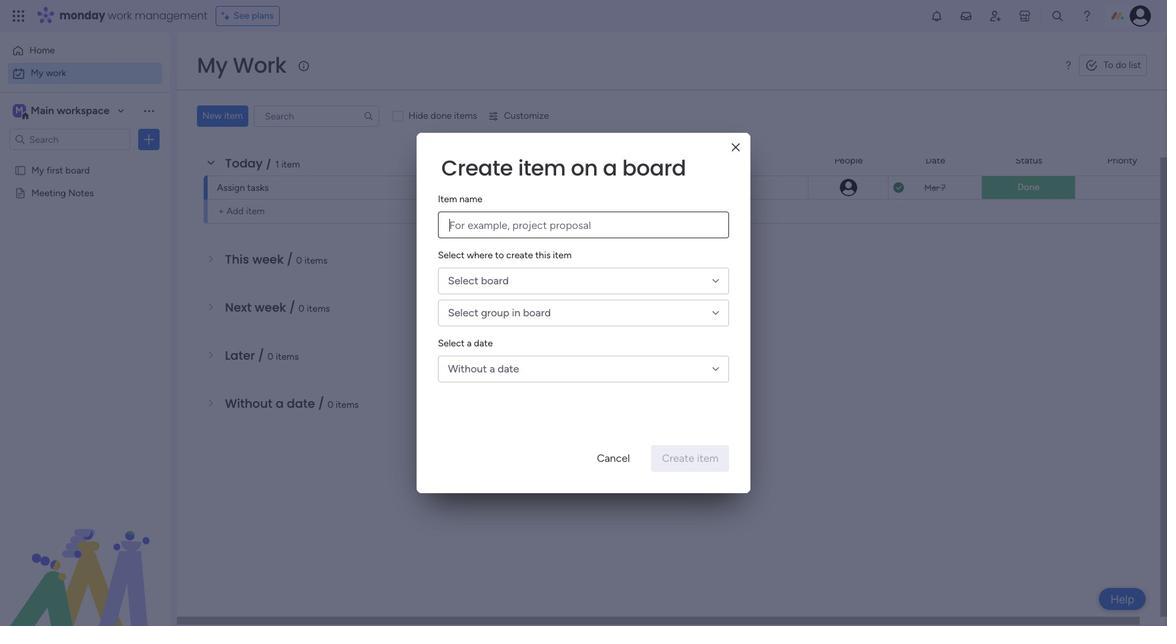 Task type: locate. For each thing, give the bounding box(es) containing it.
board
[[727, 155, 751, 166]]

list box
[[0, 156, 170, 384]]

select board
[[448, 275, 509, 287]]

item inside today / 1 item
[[281, 159, 300, 170]]

select for select where to create this item
[[438, 250, 465, 261]]

public board image for my first board
[[14, 164, 27, 176]]

select a date
[[438, 338, 493, 349]]

date
[[926, 155, 946, 166]]

0 inside this week / 0 items
[[296, 255, 302, 267]]

item
[[224, 110, 243, 122], [518, 153, 566, 183], [281, 159, 300, 170], [246, 206, 265, 217], [553, 250, 572, 261]]

item right 1
[[281, 159, 300, 170]]

0 vertical spatial work
[[108, 8, 132, 23]]

board right group
[[623, 153, 686, 183]]

on
[[571, 153, 598, 183]]

work down home
[[46, 67, 66, 79]]

/
[[292, 107, 298, 124], [266, 155, 272, 172], [287, 251, 293, 268], [289, 299, 296, 316], [258, 347, 264, 364], [318, 395, 324, 412]]

1 public board image from the top
[[14, 164, 27, 176]]

monday marketplace image
[[1019, 9, 1032, 23]]

mar
[[925, 183, 939, 193]]

1
[[275, 159, 279, 170]]

2 public board image from the top
[[14, 186, 27, 199]]

my work
[[197, 50, 287, 80]]

next
[[225, 299, 252, 316]]

None search field
[[254, 106, 379, 127]]

notifications image
[[930, 9, 944, 23]]

board down to
[[481, 275, 509, 287]]

0 horizontal spatial without
[[225, 395, 273, 412]]

1 vertical spatial work
[[46, 67, 66, 79]]

my inside list box
[[31, 164, 44, 176]]

select product image
[[12, 9, 25, 23]]

status
[[1016, 155, 1043, 166]]

0 vertical spatial public board image
[[14, 164, 27, 176]]

date up without a date
[[474, 338, 493, 349]]

0 vertical spatial week
[[252, 251, 284, 268]]

where
[[467, 250, 493, 261]]

items inside later / 0 items
[[276, 351, 299, 363]]

help
[[1111, 593, 1135, 606]]

1 horizontal spatial without
[[448, 363, 487, 375]]

past dates /
[[225, 107, 301, 124]]

Search in workspace field
[[28, 132, 112, 147]]

my for my work
[[31, 67, 44, 79]]

home
[[29, 45, 55, 56]]

without a date
[[448, 363, 519, 375]]

kendall parks image
[[1130, 5, 1152, 27]]

public board image
[[14, 164, 27, 176], [14, 186, 27, 199]]

date down in on the left of page
[[498, 363, 519, 375]]

Filter dashboard by text search field
[[254, 106, 379, 127]]

1 vertical spatial public board image
[[14, 186, 27, 199]]

later
[[225, 347, 255, 364]]

select left 'where'
[[438, 250, 465, 261]]

0 vertical spatial without
[[448, 363, 487, 375]]

select
[[438, 250, 465, 261], [448, 275, 479, 287], [448, 307, 479, 319], [438, 338, 465, 349]]

this
[[225, 251, 249, 268]]

+ add item
[[218, 206, 265, 217]]

date down later / 0 items
[[287, 395, 315, 412]]

my work
[[31, 67, 66, 79]]

0 horizontal spatial work
[[46, 67, 66, 79]]

assign tasks
[[217, 182, 269, 194]]

0 inside next week / 0 items
[[299, 303, 305, 315]]

a for select a date
[[467, 338, 472, 349]]

1 vertical spatial week
[[255, 299, 286, 316]]

2 vertical spatial date
[[287, 395, 315, 412]]

cancel
[[597, 452, 630, 465]]

1 vertical spatial date
[[498, 363, 519, 375]]

my
[[197, 50, 228, 80], [31, 67, 44, 79], [31, 164, 44, 176]]

help button
[[1100, 588, 1146, 611]]

without down "later"
[[225, 395, 273, 412]]

1 vertical spatial without
[[225, 395, 273, 412]]

v2 done deadline image
[[894, 181, 904, 194]]

1 horizontal spatial date
[[474, 338, 493, 349]]

2 horizontal spatial date
[[498, 363, 519, 375]]

item right "new"
[[224, 110, 243, 122]]

date
[[474, 338, 493, 349], [498, 363, 519, 375], [287, 395, 315, 412]]

this
[[536, 250, 551, 261]]

to
[[495, 250, 504, 261]]

week
[[252, 251, 284, 268], [255, 299, 286, 316]]

my inside 'option'
[[31, 67, 44, 79]]

board
[[623, 153, 686, 183], [65, 164, 90, 176], [481, 275, 509, 287], [523, 307, 551, 319]]

done
[[431, 110, 452, 122]]

my down home
[[31, 67, 44, 79]]

0 horizontal spatial date
[[287, 395, 315, 412]]

m
[[15, 105, 23, 116]]

+
[[218, 206, 224, 217]]

list box containing my first board
[[0, 156, 170, 384]]

my left work
[[197, 50, 228, 80]]

week for next
[[255, 299, 286, 316]]

select for select board
[[448, 275, 479, 287]]

group
[[481, 307, 510, 319]]

help image
[[1081, 9, 1094, 23]]

a up without a date
[[467, 338, 472, 349]]

item inside button
[[224, 110, 243, 122]]

cancel button
[[586, 446, 641, 472]]

past
[[225, 107, 251, 124]]

notes
[[68, 187, 94, 198]]

week right the next
[[255, 299, 286, 316]]

public board image for meeting notes
[[14, 186, 27, 199]]

select up without a date
[[438, 338, 465, 349]]

select down 'where'
[[448, 275, 479, 287]]

a
[[603, 153, 617, 183], [467, 338, 472, 349], [490, 363, 495, 375], [276, 395, 284, 412]]

work right monday
[[108, 8, 132, 23]]

item left the on
[[518, 153, 566, 183]]

public board image left first
[[14, 164, 27, 176]]

my left first
[[31, 164, 44, 176]]

new item
[[202, 110, 243, 122]]

plans
[[252, 10, 274, 21]]

my first board
[[31, 164, 90, 176]]

lottie animation image
[[0, 492, 170, 627]]

public board image left 'meeting'
[[14, 186, 27, 199]]

customize button
[[483, 106, 555, 127]]

0 vertical spatial date
[[474, 338, 493, 349]]

dates
[[254, 107, 289, 124]]

work
[[108, 8, 132, 23], [46, 67, 66, 79]]

priority
[[1108, 155, 1138, 166]]

monday work management
[[59, 8, 208, 23]]

items
[[454, 110, 477, 122], [305, 255, 328, 267], [307, 303, 330, 315], [276, 351, 299, 363], [336, 399, 359, 411]]

update feed image
[[960, 9, 973, 23]]

items inside without a date / 0 items
[[336, 399, 359, 411]]

without
[[448, 363, 487, 375], [225, 395, 273, 412]]

1 horizontal spatial work
[[108, 8, 132, 23]]

board inside list box
[[65, 164, 90, 176]]

without for without a date / 0 items
[[225, 395, 273, 412]]

7
[[942, 183, 946, 193]]

0
[[296, 255, 302, 267], [299, 303, 305, 315], [268, 351, 274, 363], [328, 399, 334, 411]]

work inside my work 'option'
[[46, 67, 66, 79]]

lottie animation element
[[0, 492, 170, 627]]

select up "select a date"
[[448, 307, 479, 319]]

week right this
[[252, 251, 284, 268]]

option
[[0, 158, 170, 161]]

monday
[[59, 8, 105, 23]]

main
[[31, 104, 54, 117]]

a down later / 0 items
[[276, 395, 284, 412]]

item right add
[[246, 206, 265, 217]]

board right first
[[65, 164, 90, 176]]

without down "select a date"
[[448, 363, 487, 375]]

home option
[[8, 40, 162, 61]]

a down "select a date"
[[490, 363, 495, 375]]



Task type: describe. For each thing, give the bounding box(es) containing it.
a for without a date
[[490, 363, 495, 375]]

item right the this
[[553, 250, 572, 261]]

item
[[438, 194, 457, 205]]

see plans
[[234, 10, 274, 21]]

home link
[[8, 40, 162, 61]]

group
[[595, 155, 622, 166]]

workspace
[[57, 104, 110, 117]]

see plans button
[[216, 6, 280, 26]]

select for select group in board
[[448, 307, 479, 319]]

list
[[1129, 59, 1142, 71]]

my work link
[[8, 63, 162, 84]]

later / 0 items
[[225, 347, 299, 364]]

board right in on the left of page
[[523, 307, 551, 319]]

my for my work
[[197, 50, 228, 80]]

work for monday
[[108, 8, 132, 23]]

select for select a date
[[438, 338, 465, 349]]

management
[[135, 8, 208, 23]]

without a date / 0 items
[[225, 395, 359, 412]]

date for select a date
[[474, 338, 493, 349]]

main workspace
[[31, 104, 110, 117]]

a right the on
[[603, 153, 617, 183]]

workspace image
[[13, 104, 26, 118]]

close image
[[732, 143, 740, 153]]

today
[[225, 155, 263, 172]]

add
[[227, 206, 244, 217]]

work
[[233, 50, 287, 80]]

date for without a date / 0 items
[[287, 395, 315, 412]]

create
[[442, 153, 513, 183]]

items inside next week / 0 items
[[307, 303, 330, 315]]

to do list
[[1104, 59, 1142, 71]]

do
[[1116, 59, 1127, 71]]

name
[[460, 194, 483, 205]]

meeting
[[31, 187, 66, 198]]

mar 7
[[925, 183, 946, 193]]

select where to create this item
[[438, 250, 572, 261]]

today / 1 item
[[225, 155, 300, 172]]

my work option
[[8, 63, 162, 84]]

without for without a date
[[448, 363, 487, 375]]

work for my
[[46, 67, 66, 79]]

search everything image
[[1051, 9, 1065, 23]]

see
[[234, 10, 250, 21]]

my for my first board
[[31, 164, 44, 176]]

people
[[835, 155, 863, 166]]

workspace selection element
[[13, 103, 112, 120]]

in
[[512, 307, 521, 319]]

items inside this week / 0 items
[[305, 255, 328, 267]]

week for this
[[252, 251, 284, 268]]

assign
[[217, 182, 245, 194]]

item name
[[438, 194, 483, 205]]

create item on a board
[[442, 153, 686, 183]]

customize
[[504, 110, 549, 122]]

hide done items
[[409, 110, 477, 122]]

first
[[47, 164, 63, 176]]

invite members image
[[989, 9, 1003, 23]]

search image
[[363, 111, 374, 122]]

0 inside without a date / 0 items
[[328, 399, 334, 411]]

select group in board
[[448, 307, 551, 319]]

this week / 0 items
[[225, 251, 328, 268]]

tasks
[[247, 182, 269, 194]]

meeting notes
[[31, 187, 94, 198]]

0 inside later / 0 items
[[268, 351, 274, 363]]

to
[[1104, 59, 1114, 71]]

next week / 0 items
[[225, 299, 330, 316]]

done
[[1018, 182, 1040, 193]]

create
[[507, 250, 533, 261]]

hide
[[409, 110, 428, 122]]

new
[[202, 110, 222, 122]]

date for without a date
[[498, 363, 519, 375]]

new item button
[[197, 106, 248, 127]]

to do list button
[[1079, 55, 1148, 76]]

For example, project proposal text field
[[438, 212, 729, 238]]

a for without a date / 0 items
[[276, 395, 284, 412]]



Task type: vqa. For each thing, say whether or not it's contained in the screenshot.
"My work" Option
yes



